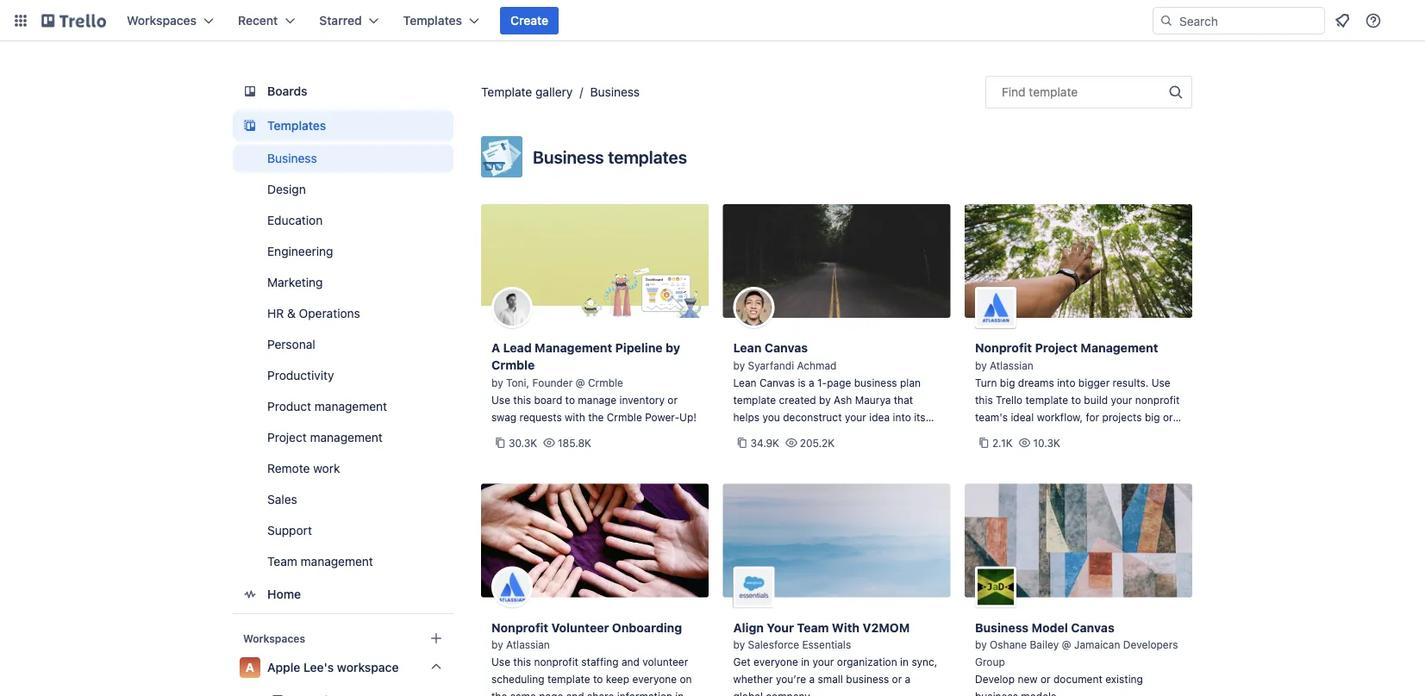 Task type: describe. For each thing, give the bounding box(es) containing it.
idea
[[869, 411, 890, 423]]

develop
[[975, 674, 1015, 686]]

canvas inside business model canvas by oshane bailey @ jamaican developers group develop new or document existing business models.
[[1071, 621, 1115, 635]]

inventory
[[620, 394, 665, 406]]

nonprofit inside nonprofit project management by atlassian turn big dreams into bigger results. use this trello template to build your nonprofit team's ideal workflow, for projects big or small.
[[1135, 394, 1180, 406]]

0 vertical spatial big
[[1000, 377, 1015, 389]]

business inside lean canvas by syarfandi achmad lean canvas is a 1-page business plan template created by ash maurya that helps you deconstruct your idea into its key assumptions.
[[854, 377, 897, 389]]

open information menu image
[[1365, 12, 1382, 29]]

0 horizontal spatial templates
[[267, 119, 326, 133]]

0 vertical spatial crmble
[[491, 358, 535, 373]]

your inside lean canvas by syarfandi achmad lean canvas is a 1-page business plan template created by ash maurya that helps you deconstruct your idea into its key assumptions.
[[845, 411, 866, 423]]

operations
[[299, 307, 360, 321]]

0 vertical spatial and
[[622, 657, 640, 669]]

small
[[818, 674, 843, 686]]

the inside a lead management pipeline by crmble by toni, founder @ crmble use this board to manage inventory or swag requests with the crmble power-up!
[[588, 411, 604, 423]]

volunteer
[[643, 657, 688, 669]]

templates
[[608, 147, 687, 167]]

syarfandi achmad image
[[733, 287, 775, 329]]

board
[[534, 394, 562, 406]]

design link
[[233, 176, 454, 203]]

board image
[[240, 81, 260, 102]]

this inside nonprofit volunteer onboarding by atlassian use this nonprofit staffing and volunteer scheduling template to keep everyone on the same page and share information
[[513, 657, 531, 669]]

project management link
[[233, 424, 454, 452]]

use for a lead management pipeline by crmble
[[491, 394, 510, 406]]

productivity
[[267, 369, 334, 383]]

dreams
[[1018, 377, 1054, 389]]

remote
[[267, 462, 310, 476]]

nonprofit for project
[[975, 341, 1032, 355]]

business icon image
[[481, 136, 523, 178]]

or inside align your team with v2mom by salesforce essentials get everyone in your organization in sync, whether you're a small business or a global company.
[[892, 674, 902, 686]]

salesforce
[[748, 639, 799, 651]]

template gallery link
[[481, 85, 573, 99]]

get
[[733, 657, 751, 669]]

group
[[975, 657, 1005, 669]]

team management link
[[233, 548, 454, 576]]

gallery
[[536, 85, 573, 99]]

lead
[[503, 341, 532, 355]]

remote work
[[267, 462, 340, 476]]

its
[[914, 411, 926, 423]]

team inside align your team with v2mom by salesforce essentials get everyone in your organization in sync, whether you're a small business or a global company.
[[797, 621, 829, 635]]

apple lee (applelee29) image
[[1394, 10, 1415, 31]]

assumptions.
[[753, 429, 818, 441]]

a for a
[[246, 661, 254, 675]]

by left toni,
[[491, 377, 503, 389]]

find template
[[1002, 85, 1078, 99]]

plan
[[900, 377, 921, 389]]

personal link
[[233, 331, 454, 359]]

a lead management pipeline by crmble by toni, founder @ crmble use this board to manage inventory or swag requests with the crmble power-up!
[[491, 341, 697, 423]]

project management
[[267, 431, 383, 445]]

personal
[[267, 338, 315, 352]]

template inside nonprofit project management by atlassian turn big dreams into bigger results. use this trello template to build your nonprofit team's ideal workflow, for projects big or small.
[[1026, 394, 1069, 406]]

sales
[[267, 493, 297, 507]]

create a workspace image
[[426, 629, 447, 649]]

your inside align your team with v2mom by salesforce essentials get everyone in your organization in sync, whether you're a small business or a global company.
[[813, 657, 834, 669]]

10.3k
[[1033, 437, 1060, 449]]

atlassian for project
[[990, 360, 1034, 372]]

ideal
[[1011, 411, 1034, 423]]

to inside nonprofit project management by atlassian turn big dreams into bigger results. use this trello template to build your nonprofit team's ideal workflow, for projects big or small.
[[1071, 394, 1081, 406]]

templates link
[[233, 110, 454, 141]]

business model canvas by oshane bailey @ jamaican developers group develop new or document existing business models.
[[975, 621, 1178, 697]]

engineering
[[267, 244, 333, 259]]

staffing
[[581, 657, 619, 669]]

projects
[[1102, 411, 1142, 423]]

you
[[763, 411, 780, 423]]

existing
[[1106, 674, 1143, 686]]

nonprofit inside nonprofit volunteer onboarding by atlassian use this nonprofit staffing and volunteer scheduling template to keep everyone on the same page and share information
[[534, 657, 579, 669]]

sales link
[[233, 486, 454, 514]]

toni, founder @ crmble image
[[491, 287, 533, 329]]

productivity link
[[233, 362, 454, 390]]

management for project
[[1081, 341, 1158, 355]]

templates button
[[393, 7, 490, 34]]

same
[[510, 691, 536, 697]]

models.
[[1021, 691, 1060, 697]]

2 in from the left
[[900, 657, 909, 669]]

by inside nonprofit volunteer onboarding by atlassian use this nonprofit staffing and volunteer scheduling template to keep everyone on the same page and share information
[[491, 639, 503, 651]]

on
[[680, 674, 692, 686]]

lee's
[[304, 661, 334, 675]]

0 vertical spatial canvas
[[765, 341, 808, 355]]

or inside nonprofit project management by atlassian turn big dreams into bigger results. use this trello template to build your nonprofit team's ideal workflow, for projects big or small.
[[1163, 411, 1173, 423]]

home link
[[233, 579, 454, 610]]

developers
[[1123, 639, 1178, 651]]

everyone inside align your team with v2mom by salesforce essentials get everyone in your organization in sync, whether you're a small business or a global company.
[[754, 657, 798, 669]]

recent button
[[228, 7, 306, 34]]

lean canvas by syarfandi achmad lean canvas is a 1-page business plan template created by ash maurya that helps you deconstruct your idea into its key assumptions.
[[733, 341, 926, 441]]

team management
[[267, 555, 373, 569]]

volunteer
[[551, 621, 609, 635]]

or inside business model canvas by oshane bailey @ jamaican developers group develop new or document existing business models.
[[1041, 674, 1051, 686]]

nonprofit project management by atlassian turn big dreams into bigger results. use this trello template to build your nonprofit team's ideal workflow, for projects big or small.
[[975, 341, 1180, 441]]

0 horizontal spatial business link
[[233, 145, 454, 172]]

template board image
[[240, 116, 260, 136]]

marketing link
[[233, 269, 454, 297]]

management for team management
[[301, 555, 373, 569]]

maurya
[[855, 394, 891, 406]]

templates inside popup button
[[403, 13, 462, 28]]

workflow,
[[1037, 411, 1083, 423]]

v2mom
[[863, 621, 910, 635]]

by left syarfandi
[[733, 360, 745, 372]]

product management link
[[233, 393, 454, 421]]

power-
[[645, 411, 680, 423]]

0 vertical spatial team
[[267, 555, 297, 569]]

work
[[313, 462, 340, 476]]

0 notifications image
[[1332, 10, 1353, 31]]

key
[[733, 429, 750, 441]]

build
[[1084, 394, 1108, 406]]

engineering link
[[233, 238, 454, 266]]

into inside lean canvas by syarfandi achmad lean canvas is a 1-page business plan template created by ash maurya that helps you deconstruct your idea into its key assumptions.
[[893, 411, 911, 423]]

home
[[267, 588, 301, 602]]

essentials
[[802, 639, 851, 651]]

use for nonprofit project management
[[1152, 377, 1171, 389]]

a for a lead management pipeline by crmble by toni, founder @ crmble use this board to manage inventory or swag requests with the crmble power-up!
[[491, 341, 500, 355]]

trello
[[996, 394, 1023, 406]]

by down 1-
[[819, 394, 831, 406]]

into inside nonprofit project management by atlassian turn big dreams into bigger results. use this trello template to build your nonprofit team's ideal workflow, for projects big or small.
[[1057, 377, 1076, 389]]

new
[[1018, 674, 1038, 686]]



Task type: vqa. For each thing, say whether or not it's contained in the screenshot.
bottommost Canvas
yes



Task type: locate. For each thing, give the bounding box(es) containing it.
0 horizontal spatial the
[[491, 691, 507, 697]]

this inside nonprofit project management by atlassian turn big dreams into bigger results. use this trello template to build your nonprofit team's ideal workflow, for projects big or small.
[[975, 394, 993, 406]]

0 vertical spatial nonprofit
[[975, 341, 1032, 355]]

templates
[[403, 13, 462, 28], [267, 119, 326, 133]]

business down 'develop'
[[975, 691, 1018, 697]]

a right is
[[809, 377, 815, 389]]

1 horizontal spatial and
[[622, 657, 640, 669]]

oshane bailey @ jamaican developers group image
[[975, 567, 1017, 608]]

0 vertical spatial everyone
[[754, 657, 798, 669]]

big up the trello
[[1000, 377, 1015, 389]]

185.8k
[[558, 437, 592, 449]]

2.1k
[[992, 437, 1013, 449]]

into down 'that' in the bottom of the page
[[893, 411, 911, 423]]

into left bigger
[[1057, 377, 1076, 389]]

onboarding
[[612, 621, 682, 635]]

0 vertical spatial nonprofit
[[1135, 394, 1180, 406]]

is
[[798, 377, 806, 389]]

1 horizontal spatial the
[[588, 411, 604, 423]]

the inside nonprofit volunteer onboarding by atlassian use this nonprofit staffing and volunteer scheduling template to keep everyone on the same page and share information
[[491, 691, 507, 697]]

0 horizontal spatial nonprofit
[[491, 621, 548, 635]]

template inside lean canvas by syarfandi achmad lean canvas is a 1-page business plan template created by ash maurya that helps you deconstruct your idea into its key assumptions.
[[733, 394, 776, 406]]

lean down syarfandi
[[733, 377, 757, 389]]

0 horizontal spatial project
[[267, 431, 307, 445]]

atlassian
[[990, 360, 1034, 372], [506, 639, 550, 651]]

to up the with
[[565, 394, 575, 406]]

business down organization
[[846, 674, 889, 686]]

or
[[668, 394, 678, 406], [1163, 411, 1173, 423], [892, 674, 902, 686], [1041, 674, 1051, 686]]

0 vertical spatial use
[[1152, 377, 1171, 389]]

use inside a lead management pipeline by crmble by toni, founder @ crmble use this board to manage inventory or swag requests with the crmble power-up!
[[491, 394, 510, 406]]

crmble down lead
[[491, 358, 535, 373]]

1 vertical spatial and
[[566, 691, 584, 697]]

keep
[[606, 674, 629, 686]]

template gallery
[[481, 85, 573, 99]]

nonprofit for volunteer
[[491, 621, 548, 635]]

@ up "manage"
[[576, 377, 585, 389]]

product management
[[267, 400, 387, 414]]

management down productivity link
[[315, 400, 387, 414]]

nonprofit inside nonprofit volunteer onboarding by atlassian use this nonprofit staffing and volunteer scheduling template to keep everyone on the same page and share information
[[491, 621, 548, 635]]

1-
[[817, 377, 827, 389]]

align your team with v2mom by salesforce essentials get everyone in your organization in sync, whether you're a small business or a global company.
[[733, 621, 938, 697]]

achmad
[[797, 360, 837, 372]]

template
[[481, 85, 532, 99]]

0 vertical spatial workspaces
[[127, 13, 197, 28]]

information
[[617, 691, 673, 697]]

that
[[894, 394, 913, 406]]

@
[[576, 377, 585, 389], [1062, 639, 1071, 651]]

boards
[[267, 84, 307, 98]]

management for project management
[[310, 431, 383, 445]]

business up maurya on the right bottom of the page
[[854, 377, 897, 389]]

use up scheduling
[[491, 657, 510, 669]]

or up models.
[[1041, 674, 1051, 686]]

crmble up "manage"
[[588, 377, 623, 389]]

by up scheduling
[[491, 639, 503, 651]]

by
[[666, 341, 680, 355], [733, 360, 745, 372], [975, 360, 987, 372], [491, 377, 503, 389], [819, 394, 831, 406], [491, 639, 503, 651], [733, 639, 745, 651], [975, 639, 987, 651]]

2 vertical spatial business
[[975, 691, 1018, 697]]

support
[[267, 524, 312, 538]]

0 vertical spatial @
[[576, 377, 585, 389]]

canvas down syarfandi
[[760, 377, 795, 389]]

team up essentials
[[797, 621, 829, 635]]

1 lean from the top
[[733, 341, 762, 355]]

1 horizontal spatial business link
[[590, 85, 640, 99]]

your down essentials
[[813, 657, 834, 669]]

1 horizontal spatial nonprofit
[[975, 341, 1032, 355]]

or down organization
[[892, 674, 902, 686]]

1 vertical spatial everyone
[[632, 674, 677, 686]]

business down gallery
[[533, 147, 604, 167]]

page up ash
[[827, 377, 851, 389]]

1 horizontal spatial @
[[1062, 639, 1071, 651]]

boards link
[[233, 76, 454, 107]]

management down product management link
[[310, 431, 383, 445]]

by inside align your team with v2mom by salesforce essentials get everyone in your organization in sync, whether you're a small business or a global company.
[[733, 639, 745, 651]]

0 horizontal spatial your
[[813, 657, 834, 669]]

1 horizontal spatial atlassian
[[990, 360, 1034, 372]]

0 vertical spatial management
[[315, 400, 387, 414]]

nonprofit up scheduling
[[491, 621, 548, 635]]

2 vertical spatial your
[[813, 657, 834, 669]]

management up results.
[[1081, 341, 1158, 355]]

2 vertical spatial use
[[491, 657, 510, 669]]

created
[[779, 394, 816, 406]]

a left the apple
[[246, 661, 254, 675]]

templates down boards
[[267, 119, 326, 133]]

starred button
[[309, 7, 389, 34]]

by up turn
[[975, 360, 987, 372]]

organization
[[837, 657, 897, 669]]

1 vertical spatial big
[[1145, 411, 1160, 423]]

to inside a lead management pipeline by crmble by toni, founder @ crmble use this board to manage inventory or swag requests with the crmble power-up!
[[565, 394, 575, 406]]

nonprofit
[[975, 341, 1032, 355], [491, 621, 548, 635]]

0 vertical spatial templates
[[403, 13, 462, 28]]

1 management from the left
[[535, 341, 612, 355]]

this up scheduling
[[513, 657, 531, 669]]

0 horizontal spatial workspaces
[[127, 13, 197, 28]]

business link up design link
[[233, 145, 454, 172]]

workspaces button
[[116, 7, 224, 34]]

founder
[[532, 377, 573, 389]]

a inside a lead management pipeline by crmble by toni, founder @ crmble use this board to manage inventory or swag requests with the crmble power-up!
[[491, 341, 500, 355]]

@ inside business model canvas by oshane bailey @ jamaican developers group develop new or document existing business models.
[[1062, 639, 1071, 651]]

1 vertical spatial into
[[893, 411, 911, 423]]

your inside nonprofit project management by atlassian turn big dreams into bigger results. use this trello template to build your nonprofit team's ideal workflow, for projects big or small.
[[1111, 394, 1133, 406]]

nonprofit inside nonprofit project management by atlassian turn big dreams into bigger results. use this trello template to build your nonprofit team's ideal workflow, for projects big or small.
[[975, 341, 1032, 355]]

@ right bailey
[[1062, 639, 1071, 651]]

business right gallery
[[590, 85, 640, 99]]

2 lean from the top
[[733, 377, 757, 389]]

atlassian for volunteer
[[506, 639, 550, 651]]

a left the small
[[809, 674, 815, 686]]

management for lead
[[535, 341, 612, 355]]

1 vertical spatial team
[[797, 621, 829, 635]]

recent
[[238, 13, 278, 28]]

0 horizontal spatial and
[[566, 691, 584, 697]]

this for crmble
[[513, 394, 531, 406]]

primary element
[[0, 0, 1425, 41]]

0 vertical spatial page
[[827, 377, 851, 389]]

or right projects
[[1163, 411, 1173, 423]]

canvas up syarfandi
[[765, 341, 808, 355]]

2 management from the left
[[1081, 341, 1158, 355]]

everyone
[[754, 657, 798, 669], [632, 674, 677, 686]]

0 vertical spatial atlassian image
[[975, 287, 1017, 329]]

this
[[513, 394, 531, 406], [975, 394, 993, 406], [513, 657, 531, 669]]

bailey
[[1030, 639, 1059, 651]]

0 horizontal spatial team
[[267, 555, 297, 569]]

for
[[1086, 411, 1100, 423]]

1 vertical spatial business link
[[233, 145, 454, 172]]

2 vertical spatial management
[[301, 555, 373, 569]]

0 vertical spatial business link
[[590, 85, 640, 99]]

1 horizontal spatial team
[[797, 621, 829, 635]]

1 vertical spatial lean
[[733, 377, 757, 389]]

0 vertical spatial lean
[[733, 341, 762, 355]]

model
[[1032, 621, 1068, 635]]

manage
[[578, 394, 617, 406]]

project up "remote"
[[267, 431, 307, 445]]

team's
[[975, 411, 1008, 423]]

2 vertical spatial crmble
[[607, 411, 642, 423]]

to up share
[[593, 674, 603, 686]]

1 vertical spatial @
[[1062, 639, 1071, 651]]

whether
[[733, 674, 773, 686]]

0 horizontal spatial page
[[539, 691, 563, 697]]

and up keep
[[622, 657, 640, 669]]

small.
[[975, 429, 1004, 441]]

up!
[[680, 411, 697, 423]]

management inside nonprofit project management by atlassian turn big dreams into bigger results. use this trello template to build your nonprofit team's ideal workflow, for projects big or small.
[[1081, 341, 1158, 355]]

the down scheduling
[[491, 691, 507, 697]]

business inside business model canvas by oshane bailey @ jamaican developers group develop new or document existing business models.
[[975, 691, 1018, 697]]

in up you're
[[801, 657, 810, 669]]

workspaces
[[127, 13, 197, 28], [243, 633, 305, 645]]

a inside lean canvas by syarfandi achmad lean canvas is a 1-page business plan template created by ash maurya that helps you deconstruct your idea into its key assumptions.
[[809, 377, 815, 389]]

page inside nonprofit volunteer onboarding by atlassian use this nonprofit staffing and volunteer scheduling template to keep everyone on the same page and share information
[[539, 691, 563, 697]]

business
[[590, 85, 640, 99], [533, 147, 604, 167], [267, 151, 317, 166], [975, 621, 1029, 635]]

in left sync,
[[900, 657, 909, 669]]

apple
[[267, 661, 300, 675]]

0 horizontal spatial atlassian image
[[491, 567, 533, 608]]

atlassian image for nonprofit volunteer onboarding
[[491, 567, 533, 608]]

0 vertical spatial atlassian
[[990, 360, 1034, 372]]

0 horizontal spatial a
[[246, 661, 254, 675]]

1 vertical spatial atlassian image
[[491, 567, 533, 608]]

results.
[[1113, 377, 1149, 389]]

to left build
[[1071, 394, 1081, 406]]

atlassian image for nonprofit project management
[[975, 287, 1017, 329]]

atlassian image
[[975, 287, 1017, 329], [491, 567, 533, 608]]

hr & operations link
[[233, 300, 454, 328]]

template up share
[[548, 674, 590, 686]]

business link
[[590, 85, 640, 99], [233, 145, 454, 172]]

management for product management
[[315, 400, 387, 414]]

your
[[767, 621, 794, 635]]

205.2k
[[800, 437, 835, 449]]

1 horizontal spatial workspaces
[[243, 633, 305, 645]]

1 vertical spatial canvas
[[760, 377, 795, 389]]

Find template field
[[986, 76, 1193, 109]]

by inside business model canvas by oshane bailey @ jamaican developers group develop new or document existing business models.
[[975, 639, 987, 651]]

hr & operations
[[267, 307, 360, 321]]

1 vertical spatial nonprofit
[[534, 657, 579, 669]]

by up get
[[733, 639, 745, 651]]

0 horizontal spatial in
[[801, 657, 810, 669]]

templates right starred popup button
[[403, 13, 462, 28]]

0 vertical spatial your
[[1111, 394, 1133, 406]]

find
[[1002, 85, 1026, 99]]

project up dreams
[[1035, 341, 1078, 355]]

0 horizontal spatial @
[[576, 377, 585, 389]]

use up swag
[[491, 394, 510, 406]]

2 horizontal spatial your
[[1111, 394, 1133, 406]]

a left lead
[[491, 341, 500, 355]]

atlassian up dreams
[[990, 360, 1034, 372]]

1 vertical spatial page
[[539, 691, 563, 697]]

1 vertical spatial atlassian
[[506, 639, 550, 651]]

1 horizontal spatial to
[[593, 674, 603, 686]]

crmble down inventory
[[607, 411, 642, 423]]

design
[[267, 182, 306, 197]]

1 horizontal spatial everyone
[[754, 657, 798, 669]]

sync,
[[912, 657, 938, 669]]

1 vertical spatial crmble
[[588, 377, 623, 389]]

1 vertical spatial the
[[491, 691, 507, 697]]

you're
[[776, 674, 806, 686]]

1 vertical spatial workspaces
[[243, 633, 305, 645]]

home image
[[240, 585, 260, 605]]

1 horizontal spatial in
[[900, 657, 909, 669]]

management inside a lead management pipeline by crmble by toni, founder @ crmble use this board to manage inventory or swag requests with the crmble power-up!
[[535, 341, 612, 355]]

1 horizontal spatial nonprofit
[[1135, 394, 1180, 406]]

management down support link
[[301, 555, 373, 569]]

salesforce essentials image
[[733, 567, 775, 608]]

1 vertical spatial nonprofit
[[491, 621, 548, 635]]

everyone inside nonprofit volunteer onboarding by atlassian use this nonprofit staffing and volunteer scheduling template to keep everyone on the same page and share information
[[632, 674, 677, 686]]

business link right gallery
[[590, 85, 640, 99]]

project
[[1035, 341, 1078, 355], [267, 431, 307, 445]]

by up group
[[975, 639, 987, 651]]

1 horizontal spatial management
[[1081, 341, 1158, 355]]

support link
[[233, 517, 454, 545]]

project inside nonprofit project management by atlassian turn big dreams into bigger results. use this trello template to build your nonprofit team's ideal workflow, for projects big or small.
[[1035, 341, 1078, 355]]

use inside nonprofit volunteer onboarding by atlassian use this nonprofit staffing and volunteer scheduling template to keep everyone on the same page and share information
[[491, 657, 510, 669]]

0 horizontal spatial everyone
[[632, 674, 677, 686]]

1 horizontal spatial a
[[491, 341, 500, 355]]

0 horizontal spatial atlassian
[[506, 639, 550, 651]]

1 horizontal spatial into
[[1057, 377, 1076, 389]]

or up power-
[[668, 394, 678, 406]]

0 vertical spatial the
[[588, 411, 604, 423]]

1 horizontal spatial templates
[[403, 13, 462, 28]]

to
[[565, 394, 575, 406], [1071, 394, 1081, 406], [593, 674, 603, 686]]

0 vertical spatial into
[[1057, 377, 1076, 389]]

business up design
[[267, 151, 317, 166]]

starred
[[319, 13, 362, 28]]

create button
[[500, 7, 559, 34]]

canvas up jamaican
[[1071, 621, 1115, 635]]

1 horizontal spatial your
[[845, 411, 866, 423]]

everyone down salesforce
[[754, 657, 798, 669]]

0 vertical spatial project
[[1035, 341, 1078, 355]]

&
[[287, 307, 296, 321]]

use right results.
[[1152, 377, 1171, 389]]

big right projects
[[1145, 411, 1160, 423]]

template right find
[[1029, 85, 1078, 99]]

1 horizontal spatial project
[[1035, 341, 1078, 355]]

business up oshane
[[975, 621, 1029, 635]]

1 vertical spatial project
[[267, 431, 307, 445]]

nonprofit up scheduling
[[534, 657, 579, 669]]

template inside nonprofit volunteer onboarding by atlassian use this nonprofit staffing and volunteer scheduling template to keep everyone on the same page and share information
[[548, 674, 590, 686]]

atlassian up scheduling
[[506, 639, 550, 651]]

use inside nonprofit project management by atlassian turn big dreams into bigger results. use this trello template to build your nonprofit team's ideal workflow, for projects big or small.
[[1152, 377, 1171, 389]]

company.
[[766, 691, 813, 697]]

lean up syarfandi
[[733, 341, 762, 355]]

crmble
[[491, 358, 535, 373], [588, 377, 623, 389], [607, 411, 642, 423]]

this down toni,
[[513, 394, 531, 406]]

0 vertical spatial a
[[491, 341, 500, 355]]

0 vertical spatial business
[[854, 377, 897, 389]]

management up founder
[[535, 341, 612, 355]]

or inside a lead management pipeline by crmble by toni, founder @ crmble use this board to manage inventory or swag requests with the crmble power-up!
[[668, 394, 678, 406]]

1 horizontal spatial atlassian image
[[975, 287, 1017, 329]]

this inside a lead management pipeline by crmble by toni, founder @ crmble use this board to manage inventory or swag requests with the crmble power-up!
[[513, 394, 531, 406]]

nonprofit down results.
[[1135, 394, 1180, 406]]

2 vertical spatial canvas
[[1071, 621, 1115, 635]]

page inside lean canvas by syarfandi achmad lean canvas is a 1-page business plan template created by ash maurya that helps you deconstruct your idea into its key assumptions.
[[827, 377, 851, 389]]

to inside nonprofit volunteer onboarding by atlassian use this nonprofit staffing and volunteer scheduling template to keep everyone on the same page and share information
[[593, 674, 603, 686]]

education link
[[233, 207, 454, 235]]

by right pipeline
[[666, 341, 680, 355]]

business templates
[[533, 147, 687, 167]]

0 horizontal spatial big
[[1000, 377, 1015, 389]]

1 horizontal spatial page
[[827, 377, 851, 389]]

page right same
[[539, 691, 563, 697]]

@ inside a lead management pipeline by crmble by toni, founder @ crmble use this board to manage inventory or swag requests with the crmble power-up!
[[576, 377, 585, 389]]

Search field
[[1174, 8, 1324, 34]]

by inside nonprofit project management by atlassian turn big dreams into bigger results. use this trello template to build your nonprofit team's ideal workflow, for projects big or small.
[[975, 360, 987, 372]]

back to home image
[[41, 7, 106, 34]]

30.3k
[[509, 437, 537, 449]]

this down turn
[[975, 394, 993, 406]]

1 vertical spatial a
[[246, 661, 254, 675]]

1 vertical spatial management
[[310, 431, 383, 445]]

1 vertical spatial use
[[491, 394, 510, 406]]

0 horizontal spatial to
[[565, 394, 575, 406]]

search image
[[1160, 14, 1174, 28]]

remote work link
[[233, 455, 454, 483]]

everyone up information
[[632, 674, 677, 686]]

workspaces inside popup button
[[127, 13, 197, 28]]

management
[[535, 341, 612, 355], [1081, 341, 1158, 355]]

1 horizontal spatial big
[[1145, 411, 1160, 423]]

pipeline
[[615, 341, 663, 355]]

0 horizontal spatial management
[[535, 341, 612, 355]]

team down support on the bottom left of the page
[[267, 555, 297, 569]]

swag
[[491, 411, 517, 423]]

template
[[1029, 85, 1078, 99], [733, 394, 776, 406], [1026, 394, 1069, 406], [548, 674, 590, 686]]

bigger
[[1079, 377, 1110, 389]]

scheduling
[[491, 674, 545, 686]]

jamaican
[[1074, 639, 1120, 651]]

2 horizontal spatial to
[[1071, 394, 1081, 406]]

and
[[622, 657, 640, 669], [566, 691, 584, 697]]

template up 'helps' at the bottom right of the page
[[733, 394, 776, 406]]

your down ash
[[845, 411, 866, 423]]

education
[[267, 213, 323, 228]]

business inside align your team with v2mom by salesforce essentials get everyone in your organization in sync, whether you're a small business or a global company.
[[846, 674, 889, 686]]

deconstruct
[[783, 411, 842, 423]]

business inside business model canvas by oshane bailey @ jamaican developers group develop new or document existing business models.
[[975, 621, 1029, 635]]

oshane
[[990, 639, 1027, 651]]

template down dreams
[[1026, 394, 1069, 406]]

1 vertical spatial templates
[[267, 119, 326, 133]]

atlassian inside nonprofit project management by atlassian turn big dreams into bigger results. use this trello template to build your nonprofit team's ideal workflow, for projects big or small.
[[990, 360, 1034, 372]]

ash
[[834, 394, 852, 406]]

atlassian inside nonprofit volunteer onboarding by atlassian use this nonprofit staffing and volunteer scheduling template to keep everyone on the same page and share information
[[506, 639, 550, 651]]

0 horizontal spatial nonprofit
[[534, 657, 579, 669]]

template inside field
[[1029, 85, 1078, 99]]

nonprofit up turn
[[975, 341, 1032, 355]]

0 horizontal spatial into
[[893, 411, 911, 423]]

your up projects
[[1111, 394, 1133, 406]]

and left share
[[566, 691, 584, 697]]

1 vertical spatial your
[[845, 411, 866, 423]]

1 vertical spatial business
[[846, 674, 889, 686]]

share
[[587, 691, 614, 697]]

this for turn
[[975, 394, 993, 406]]

1 in from the left
[[801, 657, 810, 669]]

align
[[733, 621, 764, 635]]

a down v2mom
[[905, 674, 911, 686]]

the down "manage"
[[588, 411, 604, 423]]



